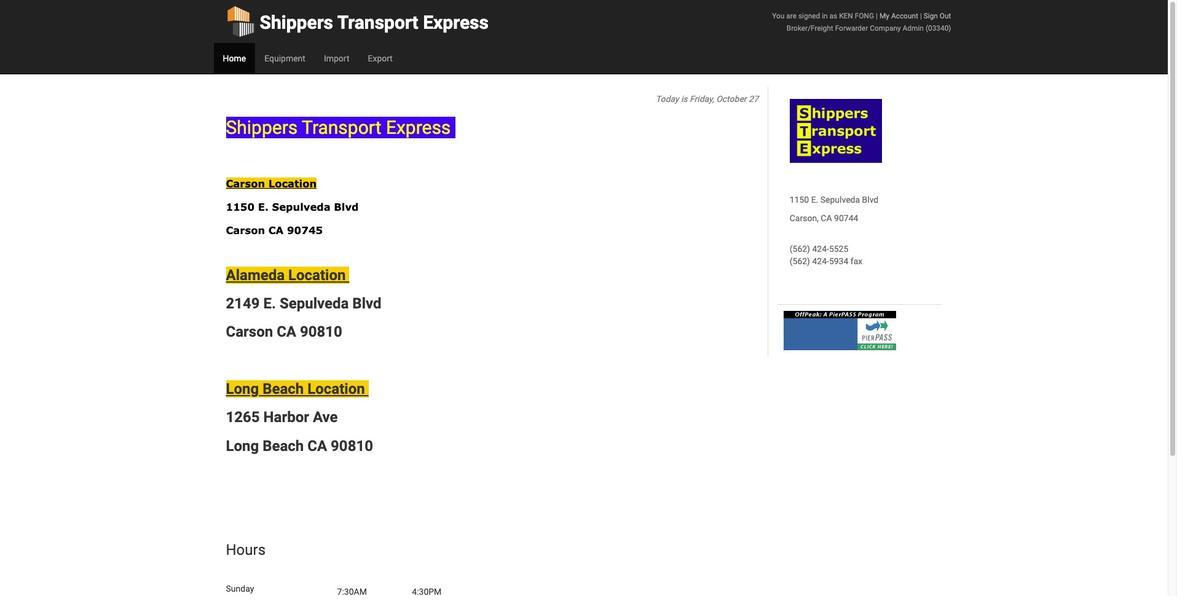 Task type: describe. For each thing, give the bounding box(es) containing it.
alameda
[[226, 267, 285, 284]]

sepulveda up 90744
[[821, 195, 861, 205]]

equipment
[[265, 54, 306, 63]]

home
[[223, 54, 246, 63]]

today
[[656, 94, 679, 104]]

carson ca 90810
[[226, 324, 342, 341]]

export
[[368, 54, 393, 63]]

0 vertical spatial shippers
[[260, 12, 333, 33]]

location for carson location
[[269, 178, 317, 190]]

harbor
[[264, 409, 309, 427]]

today is friday, october 27
[[656, 94, 759, 104]]

long beach ca 90810
[[226, 438, 373, 455]]

1 vertical spatial transport
[[302, 117, 382, 138]]

my
[[880, 12, 890, 20]]

0 vertical spatial express
[[423, 12, 489, 33]]

2 vertical spatial location
[[308, 381, 365, 398]]

sepulveda down alameda location
[[280, 295, 349, 312]]

shippers transport express link
[[226, 0, 489, 43]]

ca down ave
[[308, 438, 327, 455]]

sunday
[[226, 585, 254, 594]]

long beach location
[[226, 381, 369, 398]]

27
[[749, 94, 759, 104]]

e. up carson, ca 90744
[[812, 195, 819, 205]]

sepulveda up 90745
[[272, 201, 331, 213]]

e. right 2149
[[264, 295, 276, 312]]

carson,
[[790, 213, 819, 223]]

shippers transport express image
[[790, 99, 882, 163]]

1 vertical spatial shippers
[[226, 117, 298, 138]]

2149 e. sepulveda blvd
[[226, 295, 382, 312]]

0 vertical spatial shippers transport express
[[260, 12, 489, 33]]

you
[[773, 12, 785, 20]]

ave
[[313, 409, 338, 427]]

company
[[871, 24, 901, 33]]

carson ca 90745
[[226, 225, 323, 236]]

1 | from the left
[[877, 12, 878, 20]]

fax
[[851, 256, 863, 266]]

1 424- from the top
[[813, 244, 830, 254]]

carson for carson ca 90745
[[226, 225, 265, 236]]

export button
[[359, 43, 402, 74]]

1265
[[226, 409, 260, 427]]

fong
[[855, 12, 875, 20]]

90745
[[287, 225, 323, 236]]

1265 harbor ave
[[226, 409, 338, 427]]



Task type: locate. For each thing, give the bounding box(es) containing it.
sign out link
[[924, 12, 952, 20]]

carson up carson ca 90745
[[226, 178, 265, 190]]

3 carson from the top
[[226, 324, 273, 341]]

carson up alameda at the left
[[226, 225, 265, 236]]

ken
[[840, 12, 854, 20]]

as
[[830, 12, 838, 20]]

90744
[[835, 213, 859, 223]]

long for long beach ca 90810
[[226, 438, 259, 455]]

1 vertical spatial beach
[[263, 438, 304, 455]]

2 424- from the top
[[813, 256, 830, 266]]

transport
[[337, 12, 419, 33], [302, 117, 382, 138]]

1 vertical spatial 90810
[[331, 438, 373, 455]]

ca for 90810
[[277, 324, 296, 341]]

1150 e. sepulveda blvd
[[790, 195, 879, 205], [226, 201, 359, 213]]

import
[[324, 54, 350, 63]]

beach for location
[[263, 381, 304, 398]]

are
[[787, 12, 797, 20]]

home button
[[214, 43, 255, 74]]

1 horizontal spatial |
[[921, 12, 922, 20]]

1150 down carson location
[[226, 201, 255, 213]]

sepulveda
[[821, 195, 861, 205], [272, 201, 331, 213], [280, 295, 349, 312]]

2149
[[226, 295, 260, 312]]

(562)
[[790, 244, 811, 254], [790, 256, 811, 266]]

shippers up carson location
[[226, 117, 298, 138]]

location for alameda location
[[288, 267, 346, 284]]

424- down 5525
[[813, 256, 830, 266]]

0 horizontal spatial |
[[877, 12, 878, 20]]

long for long beach location
[[226, 381, 259, 398]]

location up 90745
[[269, 178, 317, 190]]

424-
[[813, 244, 830, 254], [813, 256, 830, 266]]

blvd
[[863, 195, 879, 205], [334, 201, 359, 213], [353, 295, 382, 312]]

ca left 90744
[[821, 213, 833, 223]]

(562) 424-5525 (562) 424-5934 fax
[[790, 244, 863, 266]]

ca for 90744
[[821, 213, 833, 223]]

0 vertical spatial (562)
[[790, 244, 811, 254]]

sign
[[924, 12, 939, 20]]

equipment button
[[255, 43, 315, 74]]

shippers transport express
[[260, 12, 489, 33], [226, 117, 456, 138]]

1 long from the top
[[226, 381, 259, 398]]

0 vertical spatial 424-
[[813, 244, 830, 254]]

beach up 1265 harbor ave
[[263, 381, 304, 398]]

out
[[940, 12, 952, 20]]

0 vertical spatial location
[[269, 178, 317, 190]]

ca
[[821, 213, 833, 223], [269, 225, 284, 236], [277, 324, 296, 341], [308, 438, 327, 455]]

1 horizontal spatial 1150
[[790, 195, 810, 205]]

signed
[[799, 12, 821, 20]]

0 vertical spatial 90810
[[300, 324, 342, 341]]

beach down 1265 harbor ave
[[263, 438, 304, 455]]

| left my
[[877, 12, 878, 20]]

(03340)
[[926, 24, 952, 33]]

beach for ca
[[263, 438, 304, 455]]

ca left 90745
[[269, 225, 284, 236]]

|
[[877, 12, 878, 20], [921, 12, 922, 20]]

90810 down ave
[[331, 438, 373, 455]]

0 vertical spatial beach
[[263, 381, 304, 398]]

hours
[[226, 542, 269, 559]]

90810
[[300, 324, 342, 341], [331, 438, 373, 455]]

carson down 2149
[[226, 324, 273, 341]]

1 carson from the top
[[226, 178, 265, 190]]

e. down carson location
[[258, 201, 269, 213]]

0 vertical spatial carson
[[226, 178, 265, 190]]

in
[[822, 12, 828, 20]]

ca for 90745
[[269, 225, 284, 236]]

2 long from the top
[[226, 438, 259, 455]]

shippers
[[260, 12, 333, 33], [226, 117, 298, 138]]

2 | from the left
[[921, 12, 922, 20]]

import button
[[315, 43, 359, 74]]

location
[[269, 178, 317, 190], [288, 267, 346, 284], [308, 381, 365, 398]]

90810 down 2149 e. sepulveda blvd at left
[[300, 324, 342, 341]]

alameda location
[[226, 267, 350, 284]]

carson
[[226, 178, 265, 190], [226, 225, 265, 236], [226, 324, 273, 341]]

(562) left 5934
[[790, 256, 811, 266]]

5934
[[830, 256, 849, 266]]

1150 e. sepulveda blvd up 90745
[[226, 201, 359, 213]]

ca down 2149 e. sepulveda blvd at left
[[277, 324, 296, 341]]

2 (562) from the top
[[790, 256, 811, 266]]

forwarder
[[836, 24, 869, 33]]

0 vertical spatial long
[[226, 381, 259, 398]]

long down 1265
[[226, 438, 259, 455]]

1150
[[790, 195, 810, 205], [226, 201, 255, 213]]

1 vertical spatial (562)
[[790, 256, 811, 266]]

beach
[[263, 381, 304, 398], [263, 438, 304, 455]]

long up 1265
[[226, 381, 259, 398]]

424- up 5934
[[813, 244, 830, 254]]

october
[[717, 94, 747, 104]]

1 vertical spatial long
[[226, 438, 259, 455]]

1150 up the carson,
[[790, 195, 810, 205]]

location up ave
[[308, 381, 365, 398]]

1 vertical spatial 424-
[[813, 256, 830, 266]]

1 vertical spatial shippers transport express
[[226, 117, 456, 138]]

1 beach from the top
[[263, 381, 304, 398]]

1 vertical spatial location
[[288, 267, 346, 284]]

account
[[892, 12, 919, 20]]

shippers up equipment
[[260, 12, 333, 33]]

long
[[226, 381, 259, 398], [226, 438, 259, 455]]

0 vertical spatial transport
[[337, 12, 419, 33]]

0 horizontal spatial 1150
[[226, 201, 255, 213]]

location up 2149 e. sepulveda blvd at left
[[288, 267, 346, 284]]

transport inside shippers transport express link
[[337, 12, 419, 33]]

2 beach from the top
[[263, 438, 304, 455]]

e.
[[812, 195, 819, 205], [258, 201, 269, 213], [264, 295, 276, 312]]

broker/freight
[[787, 24, 834, 33]]

1150 e. sepulveda blvd up carson, ca 90744
[[790, 195, 879, 205]]

admin
[[903, 24, 924, 33]]

(562) down the carson,
[[790, 244, 811, 254]]

2 carson from the top
[[226, 225, 265, 236]]

1 vertical spatial express
[[386, 117, 451, 138]]

express
[[423, 12, 489, 33], [386, 117, 451, 138]]

1 vertical spatial carson
[[226, 225, 265, 236]]

carson for carson ca 90810
[[226, 324, 273, 341]]

pierpass image
[[784, 311, 897, 351]]

| left sign on the top of page
[[921, 12, 922, 20]]

carson location
[[226, 178, 317, 190]]

is
[[681, 94, 688, 104]]

1 (562) from the top
[[790, 244, 811, 254]]

friday,
[[690, 94, 715, 104]]

1 horizontal spatial 1150 e. sepulveda blvd
[[790, 195, 879, 205]]

2 vertical spatial carson
[[226, 324, 273, 341]]

0 horizontal spatial 1150 e. sepulveda blvd
[[226, 201, 359, 213]]

carson for carson location
[[226, 178, 265, 190]]

carson, ca 90744
[[790, 213, 859, 223]]

you are signed in as ken fong | my account | sign out broker/freight forwarder company admin (03340)
[[773, 12, 952, 33]]

5525
[[830, 244, 849, 254]]

my account link
[[880, 12, 919, 20]]



Task type: vqa. For each thing, say whether or not it's contained in the screenshot.
1st (562)
yes



